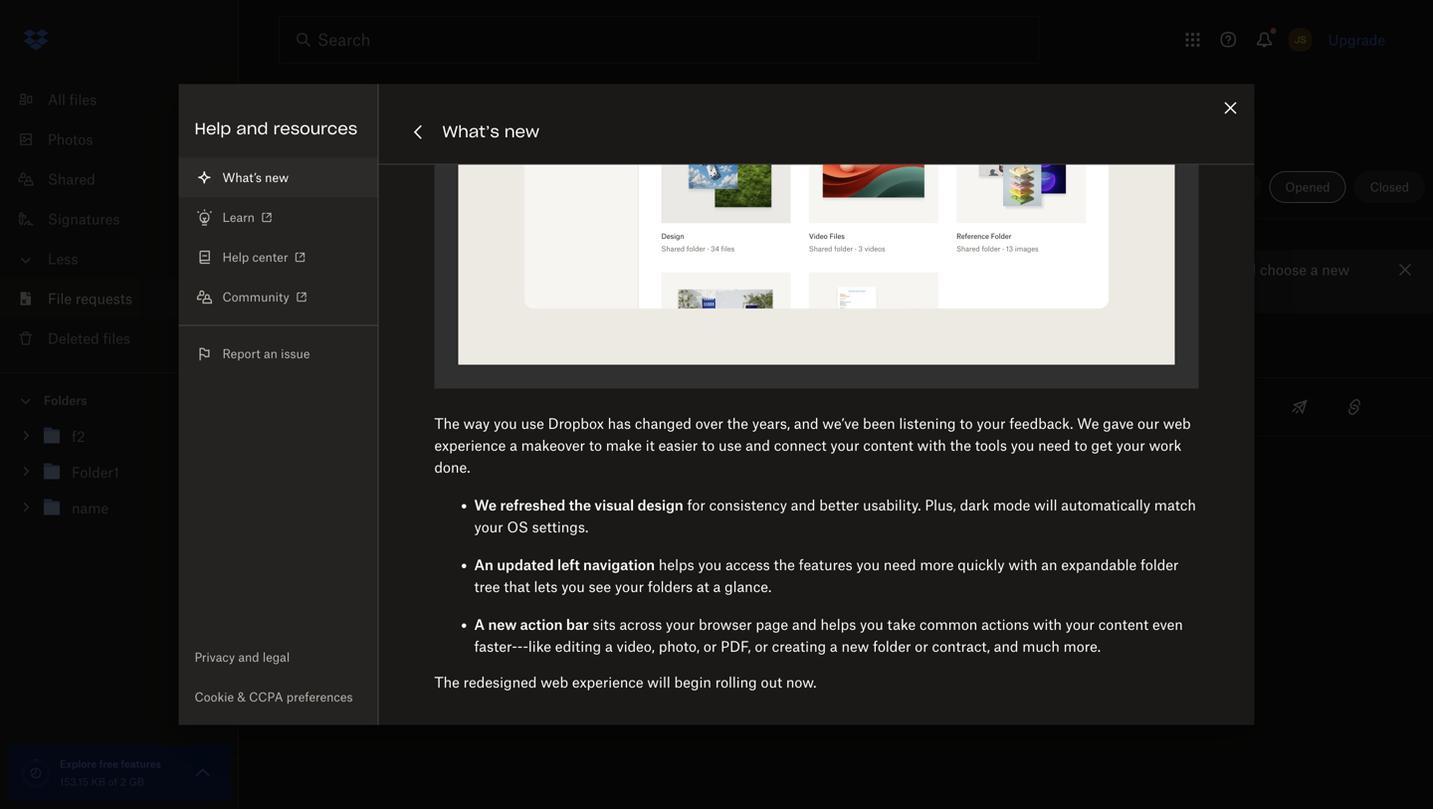 Task type: describe. For each thing, give the bounding box(es) containing it.
explore free features 153.15 kb of 2 gb
[[60, 758, 161, 789]]

a file request was closed because the folder was deleted or you no longer have permission to edit the request folder. to reopen it, click 'reopen' and choose a new folder.
[[291, 261, 1350, 302]]

file requests inside list item
[[48, 290, 132, 307]]

you inside sits across your browser page and helps you take common actions with your content even faster---like editing a video, photo, or pdf, or creating a new folder or contract, and much more.
[[860, 616, 884, 633]]

deleted
[[615, 261, 664, 278]]

much
[[1023, 638, 1060, 655]]

or down page
[[755, 638, 769, 655]]

actions
[[982, 616, 1030, 633]]

resources
[[273, 119, 358, 139]]

or left "pdf," on the right
[[704, 638, 717, 655]]

all files
[[48, 91, 97, 108]]

1 - from the left
[[518, 638, 523, 655]]

copy link image
[[1344, 395, 1367, 419]]

2 was from the left
[[585, 261, 611, 278]]

help for help center
[[223, 250, 249, 265]]

you down feedback.
[[1011, 437, 1035, 454]]

listening
[[900, 415, 957, 432]]

and up creating
[[793, 616, 817, 633]]

created button
[[595, 346, 650, 369]]

file requests list item
[[0, 279, 239, 319]]

center
[[252, 250, 288, 265]]

changed
[[635, 415, 692, 432]]

1 horizontal spatial use
[[719, 437, 742, 454]]

learn about file requests link
[[413, 147, 577, 164]]

rolling
[[716, 674, 758, 691]]

requests inside list item
[[76, 290, 132, 307]]

helps inside sits across your browser page and helps you take common actions with your content even faster---like editing a video, photo, or pdf, or creating a new folder or contract, and much more.
[[821, 616, 857, 633]]

sits
[[593, 616, 616, 633]]

signatures
[[48, 211, 120, 228]]

about
[[455, 147, 493, 164]]

2 - from the left
[[523, 638, 529, 655]]

refreshed
[[500, 497, 566, 514]]

a down the sits at the bottom left
[[605, 638, 613, 655]]

closed button
[[1355, 171, 1426, 203]]

the for the redesigned web experience will begin rolling out now.
[[435, 674, 460, 691]]

done.
[[435, 459, 471, 476]]

a for a new action bar
[[475, 616, 485, 633]]

features inside helps you access the features you need more quickly with an expandable folder tree that lets you see your folders at a glance.
[[799, 557, 853, 574]]

folders
[[44, 393, 87, 408]]

we inside the way you use dropbox has changed over the years, and we've been listening to your feedback. we gave our web experience a makeover to make it easier to use and connect your content with the tools you need to get your work done.
[[1078, 415, 1100, 432]]

1 vertical spatial will
[[648, 674, 671, 691]]

cell inside 12/20/2023 row
[[1379, 378, 1434, 436]]

editing
[[555, 638, 602, 655]]

new inside button
[[265, 170, 289, 185]]

you inside a file request was closed because the folder was deleted or you no longer have permission to edit the request folder. to reopen it, click 'reopen' and choose a new folder.
[[685, 261, 708, 278]]

design
[[638, 497, 684, 514]]

photos link
[[16, 119, 239, 159]]

take
[[888, 616, 916, 633]]

0 vertical spatial an
[[264, 347, 278, 361]]

'reopen'
[[1177, 261, 1228, 278]]

begin
[[675, 674, 712, 691]]

deleted files link
[[16, 319, 239, 358]]

issue
[[281, 347, 310, 361]]

get
[[1092, 437, 1113, 454]]

2 column header from the left
[[1146, 322, 1226, 369]]

your inside helps you access the features you need more quickly with an expandable folder tree that lets you see your folders at a glance.
[[615, 579, 644, 595]]

preferences
[[287, 690, 353, 705]]

it,
[[1127, 261, 1139, 278]]

to down over
[[702, 437, 715, 454]]

os
[[507, 519, 529, 536]]

easier
[[659, 437, 698, 454]]

shared
[[48, 171, 95, 188]]

expandable
[[1062, 557, 1137, 574]]

free
[[99, 758, 118, 771]]

you up "at"
[[699, 557, 722, 574]]

your down we've
[[831, 437, 860, 454]]

a for a file request was closed because the folder was deleted or you no longer have permission to edit the request folder. to reopen it, click 'reopen' and choose a new folder.
[[291, 261, 301, 278]]

folder inside a file request was closed because the folder was deleted or you no longer have permission to edit the request folder. to reopen it, click 'reopen' and choose a new folder.
[[543, 261, 581, 278]]

1 was from the left
[[382, 261, 409, 278]]

1 vertical spatial we
[[475, 497, 497, 514]]

page
[[756, 616, 789, 633]]

help center link
[[179, 238, 378, 277]]

explore
[[60, 758, 97, 771]]

with inside sits across your browser page and helps you take common actions with your content even faster---like editing a video, photo, or pdf, or creating a new folder or contract, and much more.
[[1033, 616, 1062, 633]]

web inside the way you use dropbox has changed over the years, and we've been listening to your feedback. we gave our web experience a makeover to make it easier to use and connect your content with the tools you need to get your work done.
[[1164, 415, 1192, 432]]

1 horizontal spatial file requests
[[279, 96, 426, 123]]

gb
[[129, 776, 144, 789]]

now.
[[787, 674, 817, 691]]

pdf,
[[721, 638, 751, 655]]

and inside for consistency and better usability. plus, dark mode will automatically match your os settings.
[[791, 497, 816, 514]]

help for help and resources
[[195, 119, 231, 139]]

community link
[[179, 277, 378, 317]]

click
[[1143, 261, 1173, 278]]

our
[[1138, 415, 1160, 432]]

folders button
[[0, 385, 239, 415]]

row containing name
[[279, 314, 1434, 378]]

to right listening at the right of the page
[[960, 415, 973, 432]]

photo,
[[659, 638, 700, 655]]

the for the way you use dropbox has changed over the years, and we've been listening to your feedback. we gave our web experience a makeover to make it easier to use and connect your content with the tools you need to get your work done.
[[435, 415, 460, 432]]

that
[[504, 579, 530, 595]]

no
[[712, 261, 729, 278]]

feedback.
[[1010, 415, 1074, 432]]

tools
[[976, 437, 1008, 454]]

and up connect
[[794, 415, 819, 432]]

way
[[464, 415, 490, 432]]

usability.
[[863, 497, 922, 514]]

your up the tools
[[977, 415, 1006, 432]]

1 horizontal spatial what's
[[443, 121, 500, 142]]

it
[[646, 437, 655, 454]]

experience inside the way you use dropbox has changed over the years, and we've been listening to your feedback. we gave our web experience a makeover to make it easier to use and connect your content with the tools you need to get your work done.
[[435, 437, 506, 454]]

navigation
[[584, 557, 655, 574]]

the left the tools
[[951, 437, 972, 454]]

photos
[[48, 131, 93, 148]]

or inside a file request was closed because the folder was deleted or you no longer have permission to edit the request folder. to reopen it, click 'reopen' and choose a new folder.
[[668, 261, 681, 278]]

permission
[[813, 261, 885, 278]]

and down actions
[[994, 638, 1019, 655]]

more.
[[1064, 638, 1101, 655]]

2
[[120, 776, 126, 789]]

of
[[108, 776, 117, 789]]

redesigned
[[464, 674, 537, 691]]

upgrade link
[[1329, 31, 1386, 48]]

gave
[[1104, 415, 1134, 432]]

community
[[223, 290, 290, 305]]

name
[[295, 349, 335, 366]]

makeover
[[521, 437, 586, 454]]

with inside helps you access the features you need more quickly with an expandable folder tree that lets you see your folders at a glance.
[[1009, 557, 1038, 574]]

pro trial element
[[872, 346, 904, 369]]

you down left at the bottom
[[562, 579, 585, 595]]

kb
[[91, 776, 106, 789]]

153.15
[[60, 776, 88, 789]]

common
[[920, 616, 978, 633]]



Task type: locate. For each thing, give the bounding box(es) containing it.
1 horizontal spatial an
[[1042, 557, 1058, 574]]

folder inside sits across your browser page and helps you take common actions with your content even faster---like editing a video, photo, or pdf, or creating a new folder or contract, and much more.
[[873, 638, 912, 655]]

0 horizontal spatial need
[[884, 557, 917, 574]]

a new action bar
[[475, 616, 589, 633]]

0 horizontal spatial helps
[[659, 557, 695, 574]]

been
[[863, 415, 896, 432]]

and left the legal
[[238, 650, 260, 665]]

1 vertical spatial helps
[[821, 616, 857, 633]]

quota usage element
[[20, 758, 52, 790]]

the left way
[[435, 415, 460, 432]]

1 vertical spatial help
[[223, 250, 249, 265]]

0 horizontal spatial file
[[48, 290, 72, 307]]

1 horizontal spatial request
[[960, 261, 1010, 278]]

0 vertical spatial file
[[496, 147, 517, 164]]

dropbox image
[[16, 20, 56, 60]]

2 horizontal spatial requests
[[521, 147, 577, 164]]

the left 'redesigned'
[[435, 674, 460, 691]]

file right center
[[305, 261, 325, 278]]

0 horizontal spatial request
[[329, 261, 379, 278]]

like
[[529, 638, 552, 655]]

files for all files
[[69, 91, 97, 108]]

you left take
[[860, 616, 884, 633]]

folder
[[543, 261, 581, 278], [1141, 557, 1179, 574], [873, 638, 912, 655]]

the right 'access'
[[774, 557, 795, 574]]

web up work at bottom right
[[1164, 415, 1192, 432]]

the all files section of dropbox image
[[459, 0, 1176, 365]]

1 vertical spatial folder.
[[291, 285, 331, 302]]

1 horizontal spatial will
[[1035, 497, 1058, 514]]

need inside the way you use dropbox has changed over the years, and we've been listening to your feedback. we gave our web experience a makeover to make it easier to use and connect your content with the tools you need to get your work done.
[[1039, 437, 1071, 454]]

1 vertical spatial requests
[[521, 147, 577, 164]]

column header down "to"
[[1009, 322, 1088, 369]]

an left issue
[[264, 347, 278, 361]]

what's up the about
[[443, 121, 500, 142]]

a inside help and resources dialog
[[475, 616, 485, 633]]

features up gb at bottom left
[[121, 758, 161, 771]]

consistency
[[710, 497, 788, 514]]

you down for consistency and better usability. plus, dark mode will automatically match your os settings. in the bottom of the page
[[857, 557, 880, 574]]

less image
[[16, 250, 36, 270]]

0 vertical spatial files
[[69, 91, 97, 108]]

experience
[[435, 437, 506, 454], [572, 674, 644, 691]]

will right mode
[[1035, 497, 1058, 514]]

0 horizontal spatial folder.
[[291, 285, 331, 302]]

folder. left "to"
[[1014, 261, 1054, 278]]

2 vertical spatial folder
[[873, 638, 912, 655]]

1 horizontal spatial features
[[799, 557, 853, 574]]

content inside sits across your browser page and helps you take common actions with your content even faster---like editing a video, photo, or pdf, or creating a new folder or contract, and much more.
[[1099, 616, 1149, 633]]

ccpa
[[249, 690, 283, 705]]

1 vertical spatial what's new
[[223, 170, 289, 185]]

years,
[[753, 415, 791, 432]]

2 vertical spatial with
[[1033, 616, 1062, 633]]

was left deleted
[[585, 261, 611, 278]]

1 horizontal spatial need
[[1039, 437, 1071, 454]]

0 vertical spatial folder.
[[1014, 261, 1054, 278]]

you right way
[[494, 415, 517, 432]]

file down "less"
[[48, 290, 72, 307]]

created
[[595, 349, 650, 366]]

or right deleted
[[668, 261, 681, 278]]

new inside sits across your browser page and helps you take common actions with your content even faster---like editing a video, photo, or pdf, or creating a new folder or contract, and much more.
[[842, 638, 870, 655]]

1 horizontal spatial requests
[[324, 96, 426, 123]]

you left no
[[685, 261, 708, 278]]

the redesigned web experience will begin rolling out now.
[[435, 674, 817, 691]]

help and resources
[[195, 119, 358, 139]]

1 horizontal spatial was
[[585, 261, 611, 278]]

have
[[778, 261, 809, 278]]

to
[[889, 261, 902, 278], [960, 415, 973, 432], [589, 437, 602, 454], [702, 437, 715, 454], [1075, 437, 1088, 454]]

your down gave
[[1117, 437, 1146, 454]]

at
[[697, 579, 710, 595]]

0 horizontal spatial what's new
[[223, 170, 289, 185]]

learn inside help and resources dialog
[[223, 210, 255, 225]]

will inside for consistency and better usability. plus, dark mode will automatically match your os settings.
[[1035, 497, 1058, 514]]

0 horizontal spatial an
[[264, 347, 278, 361]]

and down years,
[[746, 437, 771, 454]]

1 vertical spatial folder
[[1141, 557, 1179, 574]]

and left choose on the top of page
[[1232, 261, 1257, 278]]

with
[[918, 437, 947, 454], [1009, 557, 1038, 574], [1033, 616, 1062, 633]]

0 horizontal spatial content
[[864, 437, 914, 454]]

privacy
[[195, 650, 235, 665]]

column header down 'reopen'
[[1146, 322, 1226, 369]]

1 horizontal spatial file
[[496, 147, 517, 164]]

video,
[[617, 638, 655, 655]]

helps you access the features you need more quickly with an expandable folder tree that lets you see your folders at a glance.
[[475, 557, 1179, 595]]

2 the from the top
[[435, 674, 460, 691]]

send email image
[[1288, 395, 1312, 419]]

request right edit
[[960, 261, 1010, 278]]

with up much
[[1033, 616, 1062, 633]]

help up what's new button on the left
[[195, 119, 231, 139]]

1 vertical spatial with
[[1009, 557, 1038, 574]]

will
[[1035, 497, 1058, 514], [648, 674, 671, 691]]

for
[[688, 497, 706, 514]]

use down over
[[719, 437, 742, 454]]

1 horizontal spatial a
[[475, 616, 485, 633]]

group
[[0, 415, 239, 541]]

1 horizontal spatial folder.
[[1014, 261, 1054, 278]]

your inside for consistency and better usability. plus, dark mode will automatically match your os settings.
[[475, 519, 504, 536]]

2 request from the left
[[960, 261, 1010, 278]]

cell
[[1379, 378, 1434, 436]]

report an issue link
[[179, 334, 378, 374]]

opened button
[[1270, 171, 1347, 203]]

1 vertical spatial features
[[121, 758, 161, 771]]

privacy and legal
[[195, 650, 290, 665]]

your left os
[[475, 519, 504, 536]]

and left better
[[791, 497, 816, 514]]

table
[[279, 314, 1434, 437]]

0 vertical spatial we
[[1078, 415, 1100, 432]]

need down feedback.
[[1039, 437, 1071, 454]]

what's inside what's new button
[[223, 170, 262, 185]]

files right all
[[69, 91, 97, 108]]

2 vertical spatial requests
[[76, 290, 132, 307]]

file inside a file request was closed because the folder was deleted or you no longer have permission to edit the request folder. to reopen it, click 'reopen' and choose a new folder.
[[305, 261, 325, 278]]

1 horizontal spatial we
[[1078, 415, 1100, 432]]

new up learn about file requests link
[[505, 121, 540, 142]]

see
[[589, 579, 612, 595]]

0 vertical spatial web
[[1164, 415, 1192, 432]]

your
[[977, 415, 1006, 432], [831, 437, 860, 454], [1117, 437, 1146, 454], [475, 519, 504, 536], [615, 579, 644, 595], [666, 616, 695, 633], [1066, 616, 1095, 633]]

1 horizontal spatial experience
[[572, 674, 644, 691]]

what's new up learn link at the top left of the page
[[223, 170, 289, 185]]

0 vertical spatial folder
[[543, 261, 581, 278]]

new inside a file request was closed because the folder was deleted or you no longer have permission to edit the request folder. to reopen it, click 'reopen' and choose a new folder.
[[1323, 261, 1350, 278]]

1 vertical spatial file requests
[[48, 290, 132, 307]]

folders
[[648, 579, 693, 595]]

visual
[[595, 497, 635, 514]]

less
[[48, 250, 78, 267]]

0 horizontal spatial files
[[69, 91, 97, 108]]

1 horizontal spatial column header
[[1146, 322, 1226, 369]]

0 vertical spatial what's
[[443, 121, 500, 142]]

1 vertical spatial web
[[541, 674, 569, 691]]

a right creating
[[830, 638, 838, 655]]

an left expandable
[[1042, 557, 1058, 574]]

requests
[[324, 96, 426, 123], [521, 147, 577, 164], [76, 290, 132, 307]]

a inside a file request was closed because the folder was deleted or you no longer have permission to edit the request folder. to reopen it, click 'reopen' and choose a new folder.
[[1311, 261, 1319, 278]]

0 vertical spatial requests
[[324, 96, 426, 123]]

file up what's new button on the left
[[279, 96, 317, 123]]

- down 'a new action bar'
[[523, 638, 529, 655]]

your down navigation
[[615, 579, 644, 595]]

a right choose on the top of page
[[1311, 261, 1319, 278]]

new right choose on the top of page
[[1323, 261, 1350, 278]]

faster-
[[475, 638, 518, 655]]

web down like
[[541, 674, 569, 691]]

the right edit
[[935, 261, 956, 278]]

what's new inside button
[[223, 170, 289, 185]]

a up the faster-
[[475, 616, 485, 633]]

dark
[[961, 497, 990, 514]]

0 vertical spatial a
[[291, 261, 301, 278]]

an updated left navigation
[[475, 557, 655, 574]]

content down the been
[[864, 437, 914, 454]]

features inside explore free features 153.15 kb of 2 gb
[[121, 758, 161, 771]]

the
[[518, 261, 539, 278], [935, 261, 956, 278], [728, 415, 749, 432], [951, 437, 972, 454], [569, 497, 592, 514], [774, 557, 795, 574]]

list
[[0, 68, 239, 372]]

a
[[291, 261, 301, 278], [475, 616, 485, 633]]

your up photo,
[[666, 616, 695, 633]]

or
[[668, 261, 681, 278], [704, 638, 717, 655], [755, 638, 769, 655], [915, 638, 929, 655]]

what's up learn link at the top left of the page
[[223, 170, 262, 185]]

file inside list item
[[48, 290, 72, 307]]

edit
[[906, 261, 931, 278]]

a inside helps you access the features you need more quickly with an expandable folder tree that lets you see your folders at a glance.
[[714, 579, 721, 595]]

0 horizontal spatial features
[[121, 758, 161, 771]]

a file request was closed because the folder was deleted or you no longer have permission to edit the request folder. to reopen it, click 'reopen' and choose a new folder. alert
[[279, 250, 1434, 314]]

12/20/2023 row
[[279, 378, 1434, 437]]

what's new button
[[179, 158, 378, 198]]

a inside a file request was closed because the folder was deleted or you no longer have permission to edit the request folder. to reopen it, click 'reopen' and choose a new folder.
[[291, 261, 301, 278]]

folder. down help center link
[[291, 285, 331, 302]]

or down take
[[915, 638, 929, 655]]

signatures link
[[16, 199, 239, 239]]

more
[[920, 557, 954, 574]]

was left the closed
[[382, 261, 409, 278]]

help and resources dialog
[[179, 0, 1255, 725]]

2 horizontal spatial folder
[[1141, 557, 1179, 574]]

1 horizontal spatial what's new
[[443, 121, 540, 142]]

legal
[[263, 650, 290, 665]]

with down listening at the right of the page
[[918, 437, 947, 454]]

0 horizontal spatial learn
[[223, 210, 255, 225]]

features down for consistency and better usability. plus, dark mode will automatically match your os settings. in the bottom of the page
[[799, 557, 853, 574]]

all
[[48, 91, 66, 108]]

0 vertical spatial file requests
[[279, 96, 426, 123]]

0 horizontal spatial experience
[[435, 437, 506, 454]]

folder down take
[[873, 638, 912, 655]]

help left center
[[223, 250, 249, 265]]

0 vertical spatial will
[[1035, 497, 1058, 514]]

0 horizontal spatial column header
[[1009, 322, 1088, 369]]

0 horizontal spatial was
[[382, 261, 409, 278]]

1 horizontal spatial folder
[[873, 638, 912, 655]]

1 horizontal spatial web
[[1164, 415, 1192, 432]]

1 the from the top
[[435, 415, 460, 432]]

file right the about
[[496, 147, 517, 164]]

folder inside helps you access the features you need more quickly with an expandable folder tree that lets you see your folders at a glance.
[[1141, 557, 1179, 574]]

1 vertical spatial file
[[48, 290, 72, 307]]

settings.
[[532, 519, 589, 536]]

0 vertical spatial the
[[435, 415, 460, 432]]

features
[[799, 557, 853, 574], [121, 758, 161, 771]]

learn down go back image
[[413, 147, 451, 164]]

1 vertical spatial an
[[1042, 557, 1058, 574]]

has
[[608, 415, 631, 432]]

column header
[[1009, 322, 1088, 369], [1146, 322, 1226, 369]]

0 horizontal spatial folder
[[543, 261, 581, 278]]

1 vertical spatial learn
[[223, 210, 255, 225]]

1 vertical spatial the
[[435, 674, 460, 691]]

0 vertical spatial help
[[195, 119, 231, 139]]

1 vertical spatial experience
[[572, 674, 644, 691]]

help
[[195, 119, 231, 139], [223, 250, 249, 265]]

1 vertical spatial a
[[475, 616, 485, 633]]

0 horizontal spatial a
[[291, 261, 301, 278]]

plus,
[[925, 497, 957, 514]]

0 vertical spatial experience
[[435, 437, 506, 454]]

learn up help center at left
[[223, 210, 255, 225]]

helps inside helps you access the features you need more quickly with an expandable folder tree that lets you see your folders at a glance.
[[659, 557, 695, 574]]

was
[[382, 261, 409, 278], [585, 261, 611, 278]]

to left edit
[[889, 261, 902, 278]]

we left refreshed
[[475, 497, 497, 514]]

with inside the way you use dropbox has changed over the years, and we've been listening to your feedback. we gave our web experience a makeover to make it easier to use and connect your content with the tools you need to get your work done.
[[918, 437, 947, 454]]

0 vertical spatial features
[[799, 557, 853, 574]]

choose
[[1261, 261, 1307, 278]]

0 horizontal spatial use
[[521, 415, 544, 432]]

0 vertical spatial content
[[864, 437, 914, 454]]

contract,
[[933, 638, 991, 655]]

0 vertical spatial use
[[521, 415, 544, 432]]

cookie & ccpa preferences
[[195, 690, 353, 705]]

we up the get
[[1078, 415, 1100, 432]]

1 vertical spatial content
[[1099, 616, 1149, 633]]

what's
[[443, 121, 500, 142], [223, 170, 262, 185]]

access
[[726, 557, 770, 574]]

request
[[329, 261, 379, 278], [960, 261, 1010, 278]]

the inside the way you use dropbox has changed over the years, and we've been listening to your feedback. we gave our web experience a makeover to make it easier to use and connect your content with the tools you need to get your work done.
[[435, 415, 460, 432]]

need left more
[[884, 557, 917, 574]]

request left the closed
[[329, 261, 379, 278]]

1 vertical spatial what's
[[223, 170, 262, 185]]

1 vertical spatial file
[[305, 261, 325, 278]]

an inside helps you access the features you need more quickly with an expandable folder tree that lets you see your folders at a glance.
[[1042, 557, 1058, 574]]

go back image
[[407, 120, 431, 144]]

a inside the way you use dropbox has changed over the years, and we've been listening to your feedback. we gave our web experience a makeover to make it easier to use and connect your content with the tools you need to get your work done.
[[510, 437, 518, 454]]

mode
[[994, 497, 1031, 514]]

tree
[[475, 579, 500, 595]]

1 vertical spatial files
[[103, 330, 130, 347]]

new right creating
[[842, 638, 870, 655]]

deleted
[[48, 330, 99, 347]]

learn link
[[179, 198, 378, 238]]

and inside a file request was closed because the folder was deleted or you no longer have permission to edit the request folder. to reopen it, click 'reopen' and choose a new folder.
[[1232, 261, 1257, 278]]

&
[[237, 690, 246, 705]]

0 vertical spatial with
[[918, 437, 947, 454]]

0 horizontal spatial what's
[[223, 170, 262, 185]]

folder up even at the right of the page
[[1141, 557, 1179, 574]]

1 column header from the left
[[1009, 322, 1088, 369]]

helps up folders
[[659, 557, 695, 574]]

0 vertical spatial helps
[[659, 557, 695, 574]]

1 horizontal spatial helps
[[821, 616, 857, 633]]

experience down way
[[435, 437, 506, 454]]

new up learn link at the top left of the page
[[265, 170, 289, 185]]

file
[[279, 96, 317, 123], [48, 290, 72, 307]]

- left like
[[518, 638, 523, 655]]

across
[[620, 616, 662, 633]]

0 vertical spatial learn
[[413, 147, 451, 164]]

-
[[518, 638, 523, 655], [523, 638, 529, 655]]

and up what's new button on the left
[[236, 119, 268, 139]]

content left even at the right of the page
[[1099, 616, 1149, 633]]

the inside helps you access the features you need more quickly with an expandable folder tree that lets you see your folders at a glance.
[[774, 557, 795, 574]]

files down file requests list item
[[103, 330, 130, 347]]

to left the 'make'
[[589, 437, 602, 454]]

to inside a file request was closed because the folder was deleted or you no longer have permission to edit the request folder. to reopen it, click 'reopen' and choose a new folder.
[[889, 261, 902, 278]]

learn for learn
[[223, 210, 255, 225]]

closed
[[1371, 180, 1410, 195]]

need inside helps you access the features you need more quickly with an expandable folder tree that lets you see your folders at a glance.
[[884, 557, 917, 574]]

and
[[236, 119, 268, 139], [1232, 261, 1257, 278], [794, 415, 819, 432], [746, 437, 771, 454], [791, 497, 816, 514], [793, 616, 817, 633], [994, 638, 1019, 655], [238, 650, 260, 665]]

1 request from the left
[[329, 261, 379, 278]]

files for deleted files
[[103, 330, 130, 347]]

0 vertical spatial need
[[1039, 437, 1071, 454]]

0 horizontal spatial file requests
[[48, 290, 132, 307]]

an
[[475, 557, 494, 574]]

the up settings.
[[569, 497, 592, 514]]

learn for learn about file requests
[[413, 147, 451, 164]]

content inside the way you use dropbox has changed over the years, and we've been listening to your feedback. we gave our web experience a makeover to make it easier to use and connect your content with the tools you need to get your work done.
[[864, 437, 914, 454]]

helps up creating
[[821, 616, 857, 633]]

0 horizontal spatial web
[[541, 674, 569, 691]]

left
[[558, 557, 580, 574]]

0 horizontal spatial we
[[475, 497, 497, 514]]

to left the get
[[1075, 437, 1088, 454]]

action
[[520, 616, 563, 633]]

0 horizontal spatial file
[[305, 261, 325, 278]]

the right because
[[518, 261, 539, 278]]

new up the faster-
[[488, 616, 517, 633]]

lets
[[534, 579, 558, 595]]

0 vertical spatial what's new
[[443, 121, 540, 142]]

automatically
[[1062, 497, 1151, 514]]

folder right because
[[543, 261, 581, 278]]

creating
[[772, 638, 827, 655]]

1 horizontal spatial file
[[279, 96, 317, 123]]

we've
[[823, 415, 860, 432]]

will left begin
[[648, 674, 671, 691]]

experience down video,
[[572, 674, 644, 691]]

sits across your browser page and helps you take common actions with your content even faster---like editing a video, photo, or pdf, or creating a new folder or contract, and much more.
[[475, 616, 1184, 655]]

0 horizontal spatial requests
[[76, 290, 132, 307]]

the right over
[[728, 415, 749, 432]]

over
[[696, 415, 724, 432]]

1 vertical spatial need
[[884, 557, 917, 574]]

a right "at"
[[714, 579, 721, 595]]

updated
[[497, 557, 554, 574]]

your up more.
[[1066, 616, 1095, 633]]

to
[[1058, 261, 1073, 278]]

list containing all files
[[0, 68, 239, 372]]

row
[[279, 314, 1434, 378]]

with right quickly
[[1009, 557, 1038, 574]]

table containing name
[[279, 314, 1434, 437]]

1 vertical spatial use
[[719, 437, 742, 454]]

better
[[820, 497, 860, 514]]

a right center
[[291, 261, 301, 278]]

we refreshed the visual design
[[475, 497, 684, 514]]

1 horizontal spatial files
[[103, 330, 130, 347]]

use up makeover
[[521, 415, 544, 432]]

what's new up learn about file requests link
[[443, 121, 540, 142]]

0 vertical spatial file
[[279, 96, 317, 123]]

dropbox
[[548, 415, 604, 432]]

a left makeover
[[510, 437, 518, 454]]

1 horizontal spatial content
[[1099, 616, 1149, 633]]

1 horizontal spatial learn
[[413, 147, 451, 164]]

help center
[[223, 250, 288, 265]]



Task type: vqa. For each thing, say whether or not it's contained in the screenshot.
over
yes



